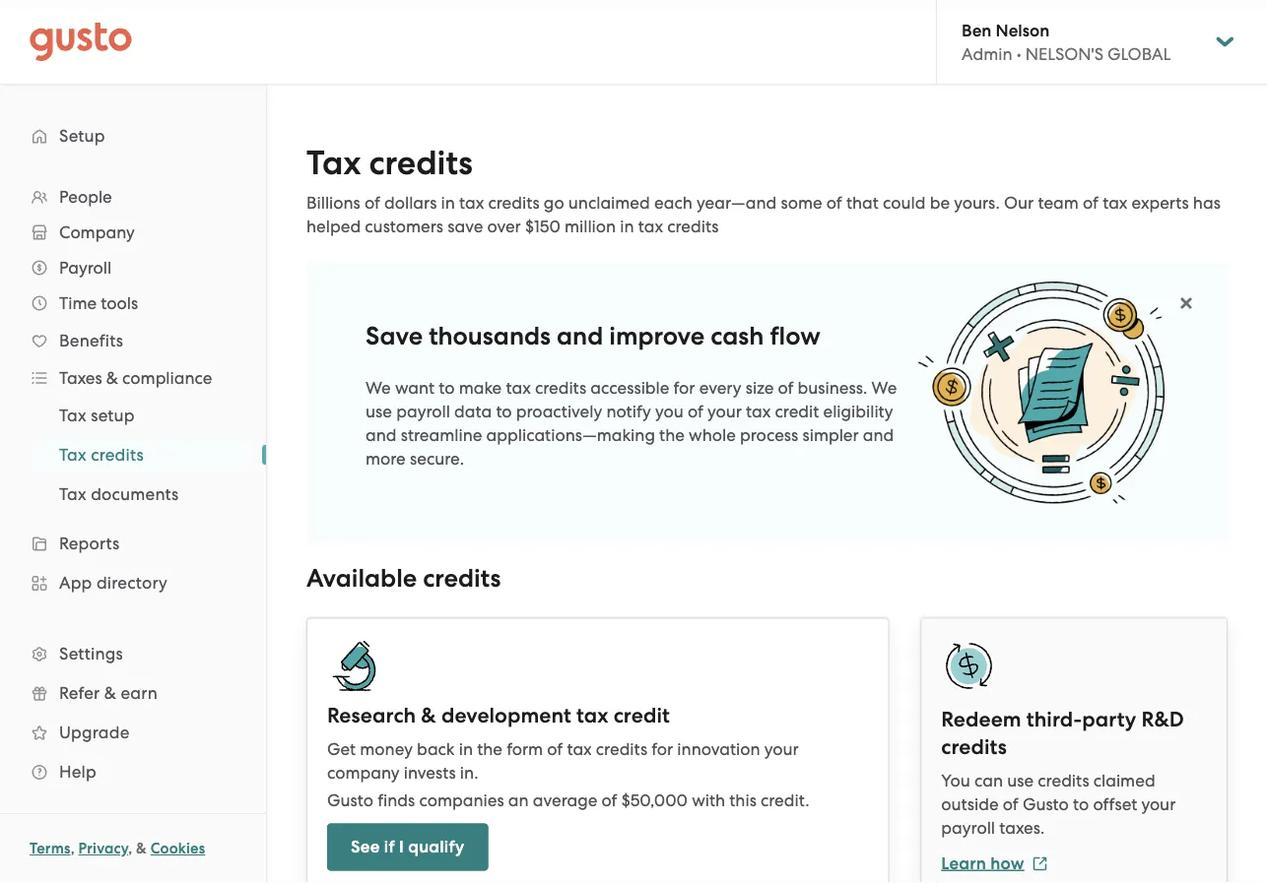 Task type: locate. For each thing, give the bounding box(es) containing it.
improve
[[609, 322, 705, 352]]

for
[[674, 378, 695, 398], [652, 740, 673, 759]]

2 horizontal spatial to
[[1073, 795, 1089, 815]]

0 horizontal spatial ,
[[71, 841, 75, 858]]

2 vertical spatial to
[[1073, 795, 1089, 815]]

& left cookies
[[136, 841, 147, 858]]

how
[[991, 854, 1025, 874]]

1 horizontal spatial credit
[[775, 402, 819, 422]]

tax
[[459, 193, 484, 213], [1103, 193, 1128, 213], [638, 217, 663, 237], [506, 378, 531, 398], [746, 402, 771, 422], [577, 704, 609, 728], [567, 740, 592, 759]]

for up you
[[674, 378, 695, 398]]

settings
[[59, 645, 123, 664]]

1 horizontal spatial we
[[872, 378, 897, 398]]

to right want
[[439, 378, 455, 398]]

your down every
[[708, 402, 742, 422]]

0 vertical spatial use
[[366, 402, 392, 422]]

1 vertical spatial in
[[620, 217, 634, 237]]

go
[[544, 193, 564, 213]]

learn how link
[[941, 854, 1048, 874]]

benefits
[[59, 331, 123, 351]]

privacy link
[[78, 841, 128, 858]]

tax setup link
[[35, 398, 246, 434]]

and up accessible
[[557, 322, 603, 352]]

our
[[1004, 193, 1034, 213]]

to inside "you can use credits claimed outside of gusto to offset your payroll taxes."
[[1073, 795, 1089, 815]]

1 vertical spatial for
[[652, 740, 673, 759]]

of up taxes.
[[1003, 795, 1019, 815]]

0 horizontal spatial your
[[708, 402, 742, 422]]

taxes.
[[1000, 819, 1045, 838]]

taxes & compliance button
[[20, 361, 246, 396]]

your inside we want to make tax credits accessible for every size of business. we use payroll data to proactively notify you of your tax credit eligibility and streamline applications—making the whole process simpler and more secure.
[[708, 402, 742, 422]]

1 horizontal spatial the
[[659, 426, 685, 445]]

form
[[507, 740, 543, 759]]

in down unclaimed
[[620, 217, 634, 237]]

offset
[[1093, 795, 1137, 815]]

,
[[71, 841, 75, 858], [128, 841, 132, 858]]

your up credit.
[[765, 740, 799, 759]]

app directory
[[59, 574, 168, 593]]

and up more
[[366, 426, 397, 445]]

in up save on the top left of the page
[[441, 193, 455, 213]]

be
[[930, 193, 950, 213]]

2 vertical spatial your
[[1142, 795, 1176, 815]]

tax down "tax credits"
[[59, 485, 87, 505]]

year—and
[[697, 193, 777, 213]]

& up back
[[421, 704, 436, 728]]

0 horizontal spatial gusto
[[327, 791, 373, 811]]

1 horizontal spatial payroll
[[941, 819, 995, 838]]

innovation
[[677, 740, 760, 759]]

whole
[[689, 426, 736, 445]]

of right form
[[547, 740, 563, 759]]

of right you
[[688, 402, 703, 422]]

learn how
[[941, 854, 1025, 874]]

payroll
[[396, 402, 450, 422], [941, 819, 995, 838]]

0 vertical spatial payroll
[[396, 402, 450, 422]]

1 vertical spatial payroll
[[941, 819, 995, 838]]

& inside dropdown button
[[106, 369, 118, 388]]

gusto down company
[[327, 791, 373, 811]]

to left offset
[[1073, 795, 1089, 815]]

credit up $50,000
[[614, 704, 670, 728]]

credits
[[369, 143, 473, 183], [488, 193, 540, 213], [667, 217, 719, 237], [535, 378, 586, 398], [91, 445, 144, 465], [423, 564, 501, 594], [941, 735, 1007, 760], [596, 740, 648, 759], [1038, 771, 1090, 791]]

, left cookies
[[128, 841, 132, 858]]

the down you
[[659, 426, 685, 445]]

1 vertical spatial to
[[496, 402, 512, 422]]

home image
[[30, 22, 132, 62]]

use inside we want to make tax credits accessible for every size of business. we use payroll data to proactively notify you of your tax credit eligibility and streamline applications—making the whole process simpler and more secure.
[[366, 402, 392, 422]]

tax up average at the bottom left of page
[[567, 740, 592, 759]]

0 horizontal spatial we
[[366, 378, 391, 398]]

refer & earn link
[[20, 676, 246, 712]]

1 horizontal spatial your
[[765, 740, 799, 759]]

for inside we want to make tax credits accessible for every size of business. we use payroll data to proactively notify you of your tax credit eligibility and streamline applications—making the whole process simpler and more secure.
[[674, 378, 695, 398]]

credits inside "you can use credits claimed outside of gusto to offset your payroll taxes."
[[1038, 771, 1090, 791]]

1 list from the top
[[0, 179, 266, 792]]

1 horizontal spatial and
[[557, 322, 603, 352]]

, left privacy "link"
[[71, 841, 75, 858]]

we up eligibility
[[872, 378, 897, 398]]

1 vertical spatial the
[[477, 740, 503, 759]]

1 horizontal spatial gusto
[[1023, 795, 1069, 815]]

help
[[59, 763, 96, 782]]

use up more
[[366, 402, 392, 422]]

list
[[0, 179, 266, 792], [0, 396, 266, 514]]

0 vertical spatial credit
[[775, 402, 819, 422]]

use right can
[[1007, 771, 1034, 791]]

0 vertical spatial the
[[659, 426, 685, 445]]

tax down taxes
[[59, 406, 87, 426]]

make
[[459, 378, 502, 398]]

list containing tax setup
[[0, 396, 266, 514]]

credits inside tax credits link
[[91, 445, 144, 465]]

company
[[327, 763, 400, 783]]

2 vertical spatial in
[[459, 740, 473, 759]]

& left earn
[[104, 684, 116, 704]]

your
[[708, 402, 742, 422], [765, 740, 799, 759], [1142, 795, 1176, 815]]

0 horizontal spatial the
[[477, 740, 503, 759]]

you
[[941, 771, 970, 791]]

of right size
[[778, 378, 794, 398]]

payroll down outside
[[941, 819, 995, 838]]

payroll inside "you can use credits claimed outside of gusto to offset your payroll taxes."
[[941, 819, 995, 838]]

in up in.
[[459, 740, 473, 759]]

documents
[[91, 485, 179, 505]]

see
[[351, 838, 380, 858]]

1 horizontal spatial to
[[496, 402, 512, 422]]

gusto
[[327, 791, 373, 811], [1023, 795, 1069, 815]]

qualify
[[408, 838, 465, 858]]

nelson's
[[1026, 44, 1104, 64]]

with
[[692, 791, 725, 811]]

payroll down want
[[396, 402, 450, 422]]

streamline
[[401, 426, 482, 445]]

credit
[[775, 402, 819, 422], [614, 704, 670, 728]]

0 vertical spatial to
[[439, 378, 455, 398]]

we left want
[[366, 378, 391, 398]]

this
[[730, 791, 757, 811]]

thousands
[[429, 322, 551, 352]]

tax inside tax setup "link"
[[59, 406, 87, 426]]

tax up get money back in the form of tax credits for innovation your company invests in. gusto finds companies an average of $50,000 with this credit. on the bottom
[[577, 704, 609, 728]]

& for earn
[[104, 684, 116, 704]]

to right data
[[496, 402, 512, 422]]

every
[[699, 378, 742, 398]]

&
[[106, 369, 118, 388], [104, 684, 116, 704], [421, 704, 436, 728], [136, 841, 147, 858]]

refer & earn
[[59, 684, 158, 704]]

0 horizontal spatial credit
[[614, 704, 670, 728]]

secure.
[[410, 449, 464, 469]]

2 horizontal spatial your
[[1142, 795, 1176, 815]]

of right average at the bottom left of page
[[602, 791, 617, 811]]

2 horizontal spatial in
[[620, 217, 634, 237]]

use
[[366, 402, 392, 422], [1007, 771, 1034, 791]]

1 vertical spatial credit
[[614, 704, 670, 728]]

1 horizontal spatial in
[[459, 740, 473, 759]]

tax inside tax documents link
[[59, 485, 87, 505]]

0 vertical spatial for
[[674, 378, 695, 398]]

your down 'claimed'
[[1142, 795, 1176, 815]]

research
[[327, 704, 416, 728]]

time
[[59, 294, 97, 313]]

customers
[[365, 217, 443, 237]]

tax down tax setup
[[59, 445, 87, 465]]

1 vertical spatial your
[[765, 740, 799, 759]]

1 horizontal spatial ,
[[128, 841, 132, 858]]

2 we from the left
[[872, 378, 897, 398]]

tax credits
[[59, 445, 144, 465]]

1 horizontal spatial use
[[1007, 771, 1034, 791]]

1 vertical spatial use
[[1007, 771, 1034, 791]]

of inside "you can use credits claimed outside of gusto to offset your payroll taxes."
[[1003, 795, 1019, 815]]

0 horizontal spatial to
[[439, 378, 455, 398]]

and
[[557, 322, 603, 352], [366, 426, 397, 445], [863, 426, 894, 445]]

proactively
[[516, 402, 602, 422]]

tax for tax credits billions of dollars in tax credits go unclaimed each year—and some of that could be yours. our team of tax experts has helped customers save over $150 million in tax credits
[[306, 143, 361, 183]]

an
[[508, 791, 529, 811]]

helped
[[306, 217, 361, 237]]

and down eligibility
[[863, 426, 894, 445]]

data
[[454, 402, 492, 422]]

the inside we want to make tax credits accessible for every size of business. we use payroll data to proactively notify you of your tax credit eligibility and streamline applications—making the whole process simpler and more secure.
[[659, 426, 685, 445]]

tax credits billions of dollars in tax credits go unclaimed each year—and some of that could be yours. our team of tax experts has helped customers save over $150 million in tax credits
[[306, 143, 1221, 237]]

payroll inside we want to make tax credits accessible for every size of business. we use payroll data to proactively notify you of your tax credit eligibility and streamline applications—making the whole process simpler and more secure.
[[396, 402, 450, 422]]

tax inside tax credits billions of dollars in tax credits go unclaimed each year—and some of that could be yours. our team of tax experts has helped customers save over $150 million in tax credits
[[306, 143, 361, 183]]

tax up billions
[[306, 143, 361, 183]]

0 horizontal spatial payroll
[[396, 402, 450, 422]]

tools
[[101, 294, 138, 313]]

credit up process
[[775, 402, 819, 422]]

in inside get money back in the form of tax credits for innovation your company invests in. gusto finds companies an average of $50,000 with this credit.
[[459, 740, 473, 759]]

tax inside tax credits link
[[59, 445, 87, 465]]

gusto up taxes.
[[1023, 795, 1069, 815]]

tax down size
[[746, 402, 771, 422]]

reports link
[[20, 526, 246, 562]]

could
[[883, 193, 926, 213]]

& right taxes
[[106, 369, 118, 388]]

size
[[746, 378, 774, 398]]

for up $50,000
[[652, 740, 673, 759]]

in
[[441, 193, 455, 213], [620, 217, 634, 237], [459, 740, 473, 759]]

some
[[781, 193, 823, 213]]

your inside get money back in the form of tax credits for innovation your company invests in. gusto finds companies an average of $50,000 with this credit.
[[765, 740, 799, 759]]

0 horizontal spatial in
[[441, 193, 455, 213]]

back
[[417, 740, 455, 759]]

we
[[366, 378, 391, 398], [872, 378, 897, 398]]

the up in.
[[477, 740, 503, 759]]

0 vertical spatial your
[[708, 402, 742, 422]]

credits inside redeem third-party r&d credits
[[941, 735, 1007, 760]]

0 horizontal spatial use
[[366, 402, 392, 422]]

2 list from the top
[[0, 396, 266, 514]]



Task type: describe. For each thing, give the bounding box(es) containing it.
app directory link
[[20, 566, 246, 601]]

gusto inside "you can use credits claimed outside of gusto to offset your payroll taxes."
[[1023, 795, 1069, 815]]

$150
[[525, 217, 561, 237]]

the inside get money back in the form of tax credits for innovation your company invests in. gusto finds companies an average of $50,000 with this credit.
[[477, 740, 503, 759]]

2 , from the left
[[128, 841, 132, 858]]

accessible
[[591, 378, 670, 398]]

money
[[360, 740, 413, 759]]

1 we from the left
[[366, 378, 391, 398]]

of left dollars
[[365, 193, 380, 213]]

settings link
[[20, 637, 246, 672]]

see if i qualify link
[[327, 824, 488, 872]]

process
[[740, 426, 799, 445]]

setup link
[[20, 118, 246, 154]]

want
[[395, 378, 435, 398]]

payroll
[[59, 258, 112, 278]]

companies
[[419, 791, 504, 811]]

cookies
[[151, 841, 205, 858]]

& for compliance
[[106, 369, 118, 388]]

third-
[[1027, 708, 1082, 732]]

learn
[[941, 854, 987, 874]]

company button
[[20, 215, 246, 250]]

setup
[[91, 406, 135, 426]]

tax documents link
[[35, 477, 246, 512]]

people
[[59, 187, 112, 207]]

company
[[59, 223, 135, 242]]

simpler
[[803, 426, 859, 445]]

your inside "you can use credits claimed outside of gusto to offset your payroll taxes."
[[1142, 795, 1176, 815]]

you can use credits claimed outside of gusto to offset your payroll taxes.
[[941, 771, 1176, 838]]

credits inside we want to make tax credits accessible for every size of business. we use payroll data to proactively notify you of your tax credit eligibility and streamline applications—making the whole process simpler and more secure.
[[535, 378, 586, 398]]

over
[[487, 217, 521, 237]]

each
[[654, 193, 693, 213]]

$50,000
[[622, 791, 688, 811]]

tax for tax setup
[[59, 406, 87, 426]]

tax for tax documents
[[59, 485, 87, 505]]

tax left experts
[[1103, 193, 1128, 213]]

cash
[[711, 322, 764, 352]]

app
[[59, 574, 92, 593]]

for inside get money back in the form of tax credits for innovation your company invests in. gusto finds companies an average of $50,000 with this credit.
[[652, 740, 673, 759]]

credits inside get money back in the form of tax credits for innovation your company invests in. gusto finds companies an average of $50,000 with this credit.
[[596, 740, 648, 759]]

tax down each
[[638, 217, 663, 237]]

global
[[1108, 44, 1171, 64]]

save
[[366, 322, 423, 352]]

2 horizontal spatial and
[[863, 426, 894, 445]]

party
[[1082, 708, 1137, 732]]

upgrade
[[59, 723, 130, 743]]

business.
[[798, 378, 868, 398]]

ben nelson admin • nelson's global
[[962, 20, 1171, 64]]

compliance
[[122, 369, 212, 388]]

invests
[[404, 763, 456, 783]]

upgrade link
[[20, 715, 246, 751]]

people button
[[20, 179, 246, 215]]

if
[[384, 838, 395, 858]]

directory
[[96, 574, 168, 593]]

outside
[[941, 795, 999, 815]]

redeem third-party r&d credits
[[941, 708, 1185, 760]]

in.
[[460, 763, 478, 783]]

cookies button
[[151, 838, 205, 861]]

dollars
[[384, 193, 437, 213]]

reports
[[59, 534, 120, 554]]

list containing people
[[0, 179, 266, 792]]

tax inside get money back in the form of tax credits for innovation your company invests in. gusto finds companies an average of $50,000 with this credit.
[[567, 740, 592, 759]]

million
[[565, 217, 616, 237]]

notify
[[606, 402, 651, 422]]

tax documents
[[59, 485, 179, 505]]

unclaimed
[[568, 193, 650, 213]]

use inside "you can use credits claimed outside of gusto to offset your payroll taxes."
[[1007, 771, 1034, 791]]

nelson
[[996, 20, 1050, 40]]

time tools
[[59, 294, 138, 313]]

team
[[1038, 193, 1079, 213]]

we want to make tax credits accessible for every size of business. we use payroll data to proactively notify you of your tax credit eligibility and streamline applications—making the whole process simpler and more secure.
[[366, 378, 897, 469]]

privacy
[[78, 841, 128, 858]]

tax up save on the top left of the page
[[459, 193, 484, 213]]

r&d
[[1142, 708, 1185, 732]]

•
[[1017, 44, 1022, 64]]

applications—making
[[486, 426, 655, 445]]

taxes & compliance
[[59, 369, 212, 388]]

that
[[846, 193, 879, 213]]

tax credits link
[[35, 438, 246, 473]]

benefits link
[[20, 323, 246, 359]]

time tools button
[[20, 286, 246, 321]]

1 , from the left
[[71, 841, 75, 858]]

gusto navigation element
[[0, 85, 266, 824]]

taxes
[[59, 369, 102, 388]]

get money back in the form of tax credits for innovation your company invests in. gusto finds companies an average of $50,000 with this credit.
[[327, 740, 810, 811]]

experts
[[1132, 193, 1189, 213]]

get
[[327, 740, 356, 759]]

& for development
[[421, 704, 436, 728]]

0 horizontal spatial and
[[366, 426, 397, 445]]

available
[[306, 564, 417, 594]]

of left that
[[827, 193, 842, 213]]

of right "team"
[[1083, 193, 1099, 213]]

billions
[[306, 193, 360, 213]]

save thousands and improve cash flow
[[366, 322, 821, 352]]

tax for tax credits
[[59, 445, 87, 465]]

research & development tax credit
[[327, 704, 670, 728]]

refer
[[59, 684, 100, 704]]

0 vertical spatial in
[[441, 193, 455, 213]]

credit inside we want to make tax credits accessible for every size of business. we use payroll data to proactively notify you of your tax credit eligibility and streamline applications—making the whole process simpler and more secure.
[[775, 402, 819, 422]]

eligibility
[[823, 402, 893, 422]]

has
[[1193, 193, 1221, 213]]

available credits
[[306, 564, 501, 594]]

terms , privacy , & cookies
[[30, 841, 205, 858]]

terms link
[[30, 841, 71, 858]]

help link
[[20, 755, 246, 790]]

tax right make
[[506, 378, 531, 398]]

more
[[366, 449, 406, 469]]

gusto inside get money back in the form of tax credits for innovation your company invests in. gusto finds companies an average of $50,000 with this credit.
[[327, 791, 373, 811]]

ben
[[962, 20, 992, 40]]



Task type: vqa. For each thing, say whether or not it's contained in the screenshot.
secure.
yes



